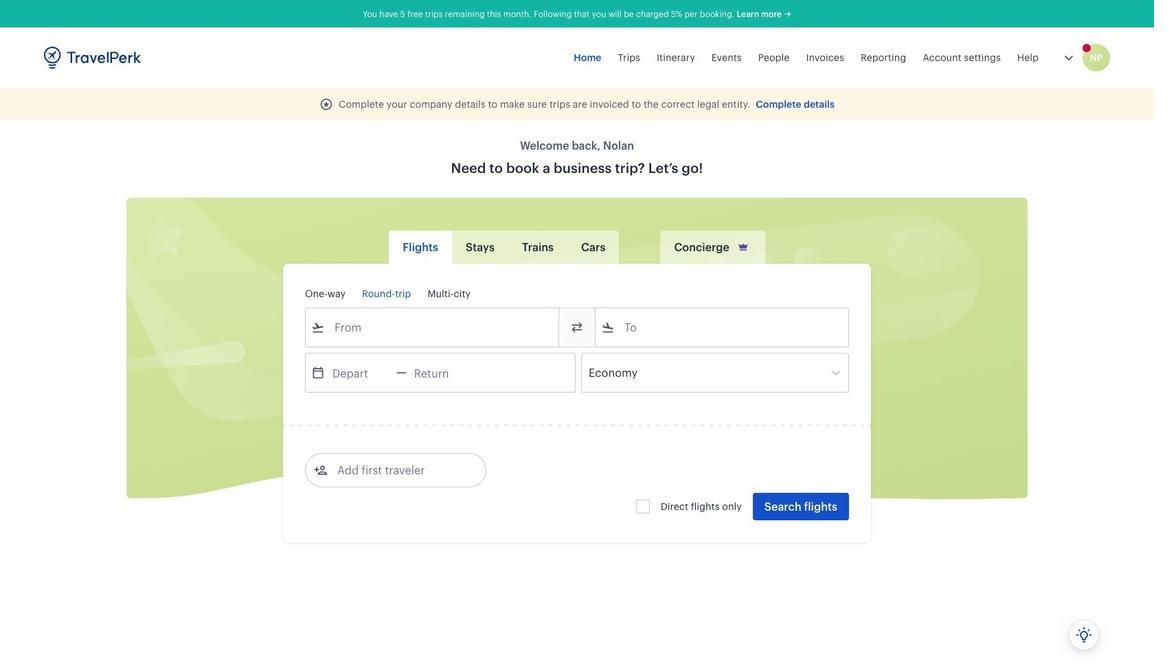Task type: describe. For each thing, give the bounding box(es) containing it.
Add first traveler search field
[[328, 460, 471, 482]]

Return text field
[[407, 354, 478, 392]]

Depart text field
[[325, 354, 397, 392]]



Task type: locate. For each thing, give the bounding box(es) containing it.
To search field
[[615, 317, 831, 339]]

From search field
[[325, 317, 541, 339]]



Task type: vqa. For each thing, say whether or not it's contained in the screenshot.
'Move Backward To Switch To The Previous Month.' image
no



